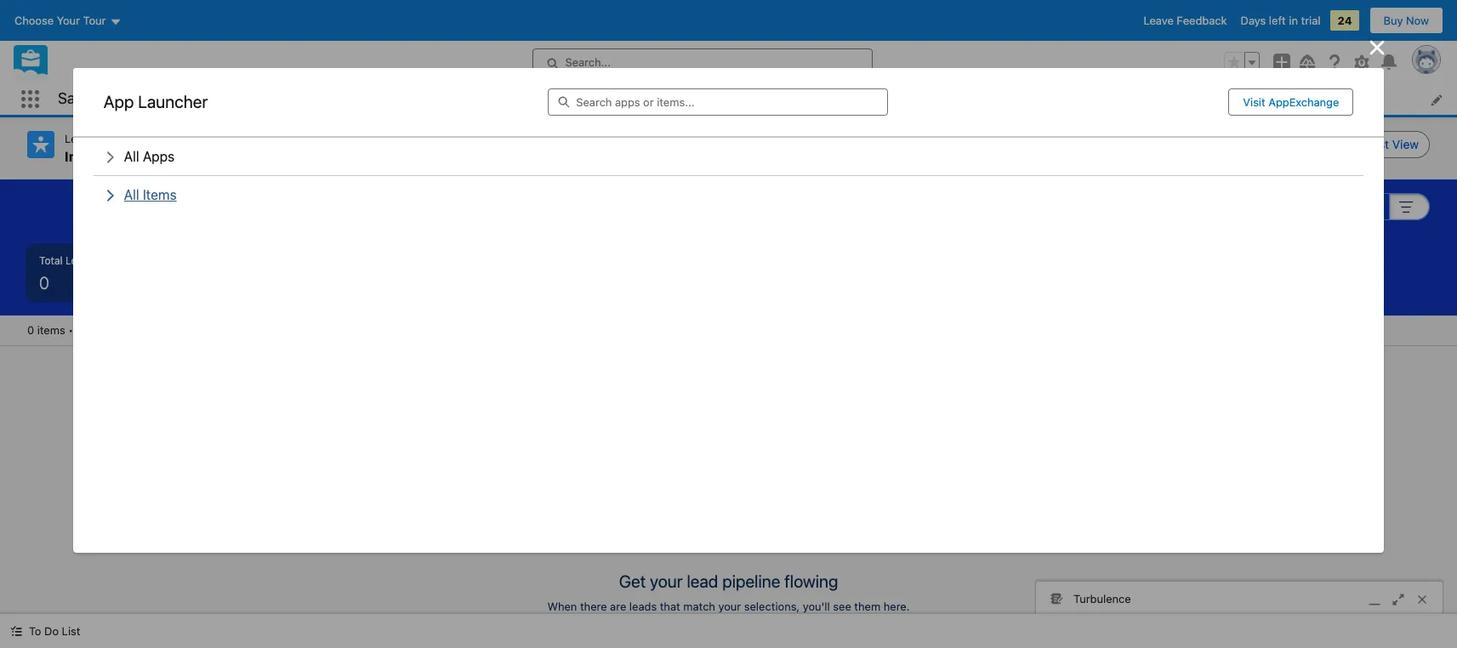 Task type: describe. For each thing, give the bounding box(es) containing it.
view inside leads intelligence view
[[145, 149, 177, 164]]

launcher
[[138, 92, 208, 112]]

inverse image
[[1368, 37, 1388, 58]]

filtered
[[77, 323, 115, 337]]

that
[[660, 600, 681, 614]]

view inside button
[[1393, 137, 1420, 151]]

leads right home
[[176, 92, 207, 105]]

to do list button
[[0, 614, 91, 649]]

all apps button
[[93, 138, 1365, 175]]

days left in trial
[[1241, 14, 1321, 27]]

date,
[[178, 323, 205, 337]]

list inside list view button
[[1370, 137, 1390, 151]]

to do list
[[29, 625, 80, 638]]

list inside to do list "button"
[[62, 625, 80, 638]]

intelligence
[[65, 149, 142, 164]]

all items
[[124, 187, 177, 202]]

home link
[[115, 83, 166, 115]]

new
[[1324, 137, 1349, 151]]

all items button
[[93, 176, 1365, 213]]

lead
[[687, 572, 719, 592]]

forecasts
[[631, 92, 682, 105]]

total leads 0
[[39, 254, 94, 293]]

all for all apps
[[124, 149, 139, 164]]

text default image
[[104, 151, 117, 165]]

group containing new
[[1215, 131, 1431, 158]]

calendar list item
[[532, 83, 621, 115]]

leads
[[630, 600, 657, 614]]

all apps
[[124, 149, 175, 164]]

search... button
[[532, 49, 873, 76]]

list view button
[[1359, 131, 1431, 158]]

24
[[1338, 14, 1353, 27]]

now
[[1407, 14, 1430, 27]]

1 horizontal spatial total
[[230, 323, 255, 337]]

appexchange
[[1269, 95, 1340, 109]]

visit appexchange
[[1244, 95, 1340, 109]]

1 vertical spatial 0
[[27, 323, 34, 337]]

leave
[[1144, 14, 1174, 27]]

2 vertical spatial group
[[1349, 193, 1431, 220]]

pipeline
[[723, 572, 781, 592]]

trial
[[1302, 14, 1321, 27]]

0 vertical spatial your
[[650, 572, 683, 592]]

leads left -
[[259, 323, 289, 337]]

match
[[684, 600, 716, 614]]

Search apps or items... search field
[[548, 88, 889, 115]]

apps
[[143, 149, 175, 164]]

days
[[1241, 14, 1267, 27]]

0 inside total leads 0
[[39, 273, 49, 293]]

new button
[[1313, 131, 1360, 158]]

in
[[1290, 14, 1299, 27]]



Task type: vqa. For each thing, say whether or not it's contained in the screenshot.
the All within the All Apps dropdown button
yes



Task type: locate. For each thing, give the bounding box(es) containing it.
them
[[855, 600, 881, 614]]

me,
[[208, 323, 227, 337]]

buy
[[1384, 14, 1404, 27]]

0 vertical spatial total
[[39, 254, 63, 267]]

group up visit
[[1225, 52, 1260, 72]]

0 horizontal spatial 0
[[27, 323, 34, 337]]

1 horizontal spatial 0
[[39, 273, 49, 293]]

buy now button
[[1370, 7, 1444, 34]]

leads inside leads intelligence view
[[65, 132, 95, 146]]

your up that
[[650, 572, 683, 592]]

sales
[[58, 90, 95, 107]]

1 vertical spatial your
[[719, 600, 742, 614]]

city
[[300, 323, 321, 337]]

view up items on the left top of the page
[[145, 149, 177, 164]]

view
[[1393, 137, 1420, 151], [145, 149, 177, 164]]

all inside dropdown button
[[124, 187, 139, 202]]

leave feedback
[[1144, 14, 1228, 27]]

total
[[39, 254, 63, 267], [230, 323, 255, 337]]

list view
[[1370, 137, 1420, 151]]

total up items
[[39, 254, 63, 267]]

here.
[[884, 600, 910, 614]]

your
[[650, 572, 683, 592], [719, 600, 742, 614]]

0 vertical spatial list
[[1370, 137, 1390, 151]]

are
[[610, 600, 627, 614]]

0 left items
[[27, 323, 34, 337]]

group down list view button
[[1349, 193, 1431, 220]]

calendar
[[542, 92, 589, 105]]

all
[[124, 149, 139, 164], [124, 187, 139, 202]]

0 items • filtered by created date, me, total leads - city
[[27, 323, 321, 337]]

0 vertical spatial all
[[124, 149, 139, 164]]

feedback
[[1177, 14, 1228, 27]]

leads inside total leads 0
[[65, 254, 94, 267]]

-
[[292, 323, 297, 337]]

leads link
[[166, 83, 217, 115]]

1 vertical spatial list
[[62, 625, 80, 638]]

0 horizontal spatial your
[[650, 572, 683, 592]]

list item
[[879, 83, 959, 115]]

text default image
[[10, 626, 22, 638]]

all for all items
[[124, 187, 139, 202]]

to
[[29, 625, 41, 638]]

0 horizontal spatial view
[[145, 149, 177, 164]]

forecasts link
[[621, 83, 692, 115]]

view right new
[[1393, 137, 1420, 151]]

lead view settings image
[[1215, 131, 1261, 158]]

group down appexchange
[[1215, 131, 1431, 158]]

items
[[37, 323, 65, 337]]

•
[[68, 323, 73, 337]]

visit appexchange button
[[1229, 88, 1354, 115]]

group
[[1225, 52, 1260, 72], [1215, 131, 1431, 158], [1349, 193, 1431, 220]]

left
[[1270, 14, 1287, 27]]

list containing home
[[115, 83, 1458, 115]]

when
[[548, 600, 577, 614]]

see
[[834, 600, 852, 614]]

selections,
[[745, 600, 800, 614]]

1 horizontal spatial your
[[719, 600, 742, 614]]

leads
[[176, 92, 207, 105], [65, 132, 95, 146], [65, 254, 94, 267], [259, 323, 289, 337]]

leave feedback link
[[1144, 14, 1228, 27]]

1 vertical spatial all
[[124, 187, 139, 202]]

turbulence
[[1074, 592, 1132, 606]]

leads up "•"
[[65, 254, 94, 267]]

by
[[118, 323, 131, 337]]

0 vertical spatial 0
[[39, 273, 49, 293]]

visit
[[1244, 95, 1266, 109]]

total right me,
[[230, 323, 255, 337]]

flowing
[[785, 572, 839, 592]]

your right match
[[719, 600, 742, 614]]

search...
[[566, 55, 611, 69]]

home
[[125, 92, 156, 105]]

created
[[134, 323, 175, 337]]

get your lead pipeline flowing when there are leads that match your selections, you'll see them here.
[[548, 572, 910, 614]]

get
[[619, 572, 646, 592]]

app
[[104, 92, 134, 112]]

list right the do
[[62, 625, 80, 638]]

all right text default icon
[[124, 149, 139, 164]]

buy now
[[1384, 14, 1430, 27]]

0 horizontal spatial total
[[39, 254, 63, 267]]

items
[[143, 187, 177, 202]]

all inside dropdown button
[[124, 149, 139, 164]]

app launcher
[[104, 92, 208, 112]]

1 horizontal spatial list
[[1370, 137, 1390, 151]]

total inside total leads 0
[[39, 254, 63, 267]]

do
[[44, 625, 59, 638]]

1 vertical spatial total
[[230, 323, 255, 337]]

list
[[115, 83, 1458, 115]]

list right new
[[1370, 137, 1390, 151]]

calendar link
[[532, 83, 599, 115]]

1 all from the top
[[124, 149, 139, 164]]

you'll
[[803, 600, 831, 614]]

0
[[39, 273, 49, 293], [27, 323, 34, 337]]

there
[[580, 600, 607, 614]]

1 vertical spatial group
[[1215, 131, 1431, 158]]

1 horizontal spatial view
[[1393, 137, 1420, 151]]

0 items • filtered by created date, me, total leads - city status
[[27, 323, 321, 337]]

all left items on the left top of the page
[[124, 187, 139, 202]]

2 all from the top
[[124, 187, 139, 202]]

leads up intelligence
[[65, 132, 95, 146]]

0 vertical spatial group
[[1225, 52, 1260, 72]]

leads intelligence view
[[65, 132, 177, 164]]

0 up items
[[39, 273, 49, 293]]

list
[[1370, 137, 1390, 151], [62, 625, 80, 638]]

0 horizontal spatial list
[[62, 625, 80, 638]]



